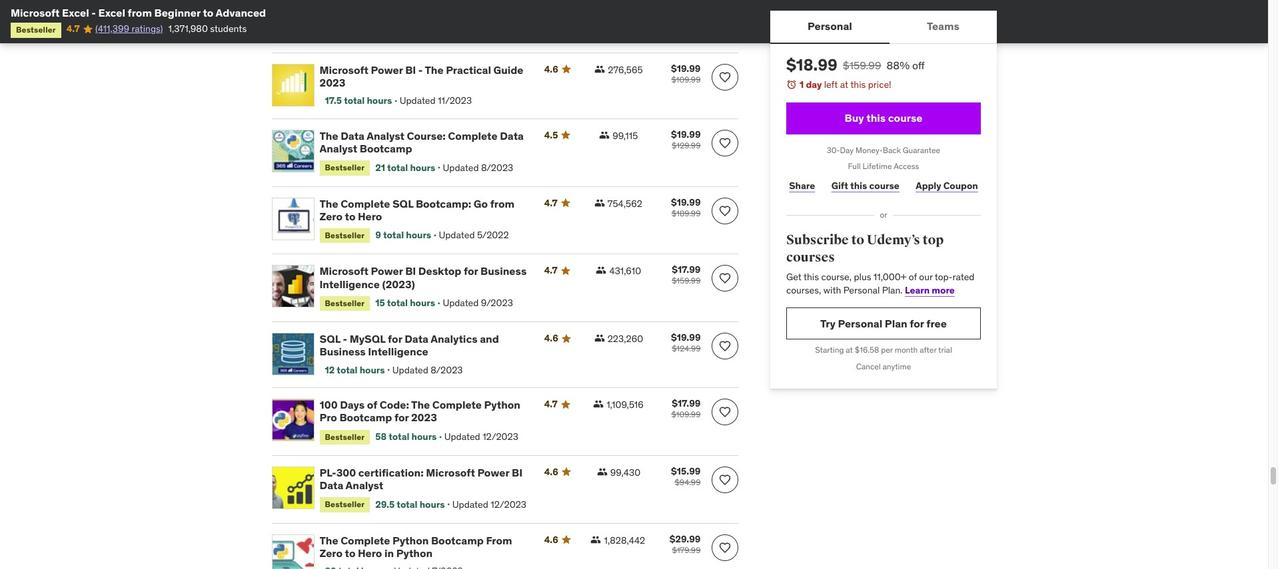 Task type: describe. For each thing, give the bounding box(es) containing it.
back
[[883, 145, 901, 155]]

0 vertical spatial -
[[91, 6, 96, 19]]

our
[[919, 271, 932, 283]]

the data analyst course: complete data analyst bootcamp link
[[320, 129, 528, 155]]

2023 inside the microsoft power bi - the practical guide 2023
[[320, 76, 345, 89]]

sql - mysql for data analytics and business intelligence
[[320, 333, 499, 359]]

12/2023 for pl-300 certification: microsoft power bi data analyst
[[491, 499, 527, 511]]

updated for microsoft
[[452, 499, 488, 511]]

business inside microsoft power bi desktop for business intelligence (2023)
[[481, 265, 527, 278]]

100 days of code: the complete python pro bootcamp for 2023
[[320, 399, 520, 425]]

updated 8/2023 for 12 total hours
[[392, 364, 463, 376]]

desktop
[[418, 265, 461, 278]]

complete inside the complete python bootcamp from zero to hero in python
[[341, 534, 390, 548]]

xsmall image for the complete sql bootcamp: go from zero to hero
[[594, 198, 605, 208]]

this down $18.99 $159.99 88% off
[[850, 79, 866, 91]]

personal inside the get this course, plus 11,000+ of our top-rated courses, with personal plan.
[[843, 284, 880, 296]]

the inside 100 days of code: the complete python pro bootcamp for 2023
[[411, 399, 430, 412]]

754,562
[[608, 198, 642, 210]]

0 vertical spatial at
[[840, 79, 848, 91]]

total right 12 at bottom left
[[337, 364, 358, 376]]

updated 12/2023 for bi
[[452, 499, 527, 511]]

for inside sql - mysql for data analytics and business intelligence
[[388, 333, 402, 346]]

wishlist image for the complete python bootcamp from zero to hero in python
[[718, 542, 731, 555]]

learn more link
[[905, 284, 955, 296]]

course,
[[821, 271, 851, 283]]

xsmall image for sql - mysql for data analytics and business intelligence
[[594, 333, 605, 344]]

wishlist image for microsoft power bi - the practical guide 2023
[[718, 71, 731, 84]]

21 total hours
[[375, 162, 435, 174]]

from inside the complete sql bootcamp: go from zero to hero
[[490, 197, 515, 210]]

bi for desktop
[[405, 265, 416, 278]]

tab list containing personal
[[770, 11, 997, 44]]

share button
[[786, 173, 818, 199]]

pro
[[320, 411, 337, 425]]

analyst up 21
[[367, 129, 404, 143]]

(411,399
[[95, 23, 129, 35]]

more
[[932, 284, 955, 296]]

hours down the 'mysql'
[[360, 364, 385, 376]]

top-
[[935, 271, 952, 283]]

9/2023
[[481, 297, 513, 309]]

300
[[336, 466, 356, 480]]

1 day left at this price!
[[799, 79, 891, 91]]

starting at $16.58 per month after trial cancel anytime
[[815, 346, 952, 372]]

(411,399 ratings)
[[95, 23, 163, 35]]

updated for bootcamp:
[[439, 230, 475, 242]]

alarm image
[[786, 79, 797, 90]]

for inside 100 days of code: the complete python pro bootcamp for 2023
[[394, 411, 409, 425]]

or
[[880, 210, 887, 220]]

this for buy
[[866, 111, 886, 125]]

analyst down 17.5
[[320, 142, 357, 155]]

bootcamp:
[[416, 197, 471, 210]]

sql inside the complete sql bootcamp: go from zero to hero
[[392, 197, 413, 210]]

88%
[[886, 59, 909, 72]]

apply
[[916, 180, 941, 192]]

money-
[[855, 145, 883, 155]]

power for (2023)
[[371, 265, 403, 278]]

share
[[789, 180, 815, 192]]

microsoft for microsoft power bi - the practical guide 2023
[[320, 63, 369, 77]]

9
[[375, 230, 381, 242]]

data inside sql - mysql for data analytics and business intelligence
[[405, 333, 429, 346]]

price!
[[868, 79, 891, 91]]

for left free
[[910, 317, 924, 330]]

get this course, plus 11,000+ of our top-rated courses, with personal plan.
[[786, 271, 974, 296]]

the for the data analyst course: complete data analyst bootcamp
[[320, 129, 338, 143]]

buy
[[844, 111, 864, 125]]

12/2023 for 100 days of code: the complete python pro bootcamp for 2023
[[483, 431, 518, 443]]

xsmall image for microsoft power bi desktop for business intelligence (2023)
[[596, 266, 607, 276]]

microsoft for microsoft excel - excel from beginner to advanced
[[11, 6, 60, 19]]

rated
[[952, 271, 974, 283]]

99,430
[[610, 467, 641, 479]]

course:
[[407, 129, 446, 143]]

zero inside the complete sql bootcamp: go from zero to hero
[[320, 210, 343, 223]]

course for gift this course
[[869, 180, 899, 192]]

microsoft power bi desktop for business intelligence (2023) link
[[320, 265, 528, 291]]

hours for sql
[[406, 230, 431, 242]]

xsmall image for 100 days of code: the complete python pro bootcamp for 2023
[[593, 399, 604, 410]]

data inside pl-300 certification: microsoft power bi data analyst
[[320, 479, 343, 493]]

17.5
[[325, 95, 342, 107]]

the complete python bootcamp from zero to hero in python link
[[320, 534, 528, 561]]

advanced
[[216, 6, 266, 19]]

gift this course
[[831, 180, 899, 192]]

guarantee
[[903, 145, 940, 155]]

top
[[922, 232, 944, 249]]

$17.99 $159.99
[[672, 264, 701, 286]]

code:
[[380, 399, 409, 412]]

off
[[912, 59, 924, 72]]

4.7 for the complete sql bootcamp: go from zero to hero
[[544, 197, 558, 209]]

pl-300 certification: microsoft power bi data analyst
[[320, 466, 523, 493]]

total for analyst
[[387, 162, 408, 174]]

data left 4.5
[[500, 129, 524, 143]]

276,565
[[608, 64, 643, 76]]

guide
[[494, 63, 524, 77]]

pl-
[[320, 466, 336, 480]]

apply coupon button
[[913, 173, 981, 199]]

wishlist image for the data analyst course: complete data analyst bootcamp
[[718, 137, 731, 150]]

days
[[340, 399, 365, 412]]

58 total hours
[[375, 431, 437, 443]]

updated down the microsoft power bi - the practical guide 2023
[[400, 95, 436, 107]]

course for buy this course
[[888, 111, 922, 125]]

the data analyst course: complete data analyst bootcamp
[[320, 129, 524, 155]]

free
[[926, 317, 947, 330]]

bootcamp inside the 'the data analyst course: complete data analyst bootcamp'
[[360, 142, 412, 155]]

updated 11/2023
[[400, 95, 472, 107]]

courses,
[[786, 284, 821, 296]]

in
[[385, 547, 394, 560]]

plan.
[[882, 284, 902, 296]]

updated for desktop
[[443, 297, 479, 309]]

full
[[848, 162, 861, 172]]

this for get
[[803, 271, 819, 283]]

to inside the complete sql bootcamp: go from zero to hero
[[345, 210, 356, 223]]

power inside pl-300 certification: microsoft power bi data analyst
[[477, 466, 509, 480]]

data down the 17.5 total hours
[[341, 129, 365, 143]]

4.7 for microsoft power bi desktop for business intelligence (2023)
[[544, 265, 558, 277]]

total for sql
[[383, 230, 404, 242]]

8/2023 for 12 total hours
[[431, 364, 463, 376]]

4.7 for 100 days of code: the complete python pro bootcamp for 2023
[[544, 399, 558, 411]]

1,371,980
[[168, 23, 208, 35]]

$16.58
[[855, 346, 879, 356]]

(2023)
[[382, 278, 415, 291]]

58
[[375, 431, 387, 443]]

updated down sql - mysql for data analytics and business intelligence
[[392, 364, 428, 376]]

15 total hours
[[375, 297, 435, 309]]

$109.99 for python
[[671, 410, 701, 420]]

microsoft excel - excel from beginner to advanced
[[11, 6, 266, 19]]

try personal plan for free link
[[786, 308, 981, 340]]

xsmall image for the complete python bootcamp from zero to hero in python
[[591, 535, 601, 546]]

of inside the get this course, plus 11,000+ of our top-rated courses, with personal plan.
[[909, 271, 917, 283]]

cancel
[[856, 362, 880, 372]]

complete inside the complete sql bootcamp: go from zero to hero
[[341, 197, 390, 210]]

practical
[[446, 63, 491, 77]]

analytics
[[431, 333, 478, 346]]

4.6 for the complete python bootcamp from zero to hero in python
[[544, 534, 558, 546]]

students
[[210, 23, 247, 35]]

4.6 for microsoft power bi - the practical guide 2023
[[544, 63, 558, 75]]

from
[[486, 534, 512, 548]]

this for gift
[[850, 180, 867, 192]]

431,610
[[609, 266, 641, 278]]

$18.99
[[786, 55, 837, 75]]

11,000+
[[873, 271, 906, 283]]

try personal plan for free
[[820, 317, 947, 330]]

coupon
[[943, 180, 978, 192]]

the for the complete sql bootcamp: go from zero to hero
[[320, 197, 338, 210]]

$17.99 $109.99
[[671, 398, 701, 420]]

4.6 for pl-300 certification: microsoft power bi data analyst
[[544, 466, 558, 478]]

hours for bi
[[410, 297, 435, 309]]



Task type: locate. For each thing, give the bounding box(es) containing it.
wishlist image right $94.99
[[718, 474, 731, 487]]

1 vertical spatial updated 12/2023
[[452, 499, 527, 511]]

1 vertical spatial from
[[490, 197, 515, 210]]

microsoft power bi - the practical guide 2023 link
[[320, 63, 528, 90]]

wishlist image right $124.99
[[718, 340, 731, 353]]

30-
[[827, 145, 840, 155]]

from up ratings)
[[128, 6, 152, 19]]

$159.99 up 1 day left at this price!
[[843, 59, 881, 72]]

0 vertical spatial $109.99
[[671, 75, 701, 85]]

wishlist image right $129.99
[[718, 137, 731, 150]]

$29.99 $179.99
[[670, 534, 701, 556]]

$17.99 for microsoft power bi desktop for business intelligence (2023)
[[672, 264, 701, 276]]

1 vertical spatial $109.99
[[671, 410, 701, 420]]

personal button
[[770, 11, 889, 43]]

1 zero from the top
[[320, 210, 343, 223]]

0 horizontal spatial 8/2023
[[431, 364, 463, 376]]

intelligence inside sql - mysql for data analytics and business intelligence
[[368, 345, 428, 359]]

bestseller for pl-300 certification: microsoft power bi data analyst
[[325, 500, 365, 510]]

sql up 12 at bottom left
[[320, 333, 340, 346]]

of inside 100 days of code: the complete python pro bootcamp for 2023
[[367, 399, 377, 412]]

course up back
[[888, 111, 922, 125]]

$19.99 right 99,115
[[671, 129, 701, 141]]

1 vertical spatial sql
[[320, 333, 340, 346]]

xsmall image left 99,115
[[599, 130, 610, 141]]

microsoft power bi desktop for business intelligence (2023)
[[320, 265, 527, 291]]

0 vertical spatial power
[[371, 63, 403, 77]]

1 vertical spatial at
[[846, 346, 853, 356]]

wishlist image
[[718, 71, 731, 84], [718, 137, 731, 150], [718, 204, 731, 218], [718, 272, 731, 286], [718, 340, 731, 353]]

updated 9/2023
[[443, 297, 513, 309]]

at left $16.58
[[846, 346, 853, 356]]

updated 8/2023 up go
[[443, 162, 513, 174]]

$15.99 $94.99
[[671, 466, 701, 488]]

0 vertical spatial bootcamp
[[360, 142, 412, 155]]

- inside the microsoft power bi - the practical guide 2023
[[418, 63, 423, 77]]

$19.99 for the data analyst course: complete data analyst bootcamp
[[671, 129, 701, 141]]

2 vertical spatial -
[[343, 333, 347, 346]]

updated 12/2023 down the 100 days of code: the complete python pro bootcamp for 2023 link
[[444, 431, 518, 443]]

1 horizontal spatial $159.99
[[843, 59, 881, 72]]

- inside sql - mysql for data analytics and business intelligence
[[343, 333, 347, 346]]

0 vertical spatial personal
[[807, 20, 852, 33]]

bestseller for the data analyst course: complete data analyst bootcamp
[[325, 163, 365, 173]]

buy this course
[[844, 111, 922, 125]]

xsmall image left the 754,562
[[594, 198, 605, 208]]

hours right 17.5
[[367, 95, 392, 107]]

updated up from
[[452, 499, 488, 511]]

updated 12/2023 for complete
[[444, 431, 518, 443]]

1 4.6 from the top
[[544, 63, 558, 75]]

100 days of code: the complete python pro bootcamp for 2023 link
[[320, 399, 528, 425]]

updated down the 100 days of code: the complete python pro bootcamp for 2023 link
[[444, 431, 480, 443]]

bootcamp left from
[[431, 534, 484, 548]]

- left the 'mysql'
[[343, 333, 347, 346]]

to inside subscribe to udemy's top courses
[[851, 232, 864, 249]]

4 wishlist image from the top
[[718, 272, 731, 286]]

total for bi
[[387, 297, 408, 309]]

bestseller for the complete sql bootcamp: go from zero to hero
[[325, 231, 365, 241]]

$129.99
[[672, 141, 701, 151]]

go
[[474, 197, 488, 210]]

1 wishlist image from the top
[[718, 71, 731, 84]]

0 vertical spatial $159.99
[[843, 59, 881, 72]]

power
[[371, 63, 403, 77], [371, 265, 403, 278], [477, 466, 509, 480]]

1 horizontal spatial 2023
[[411, 411, 437, 425]]

1 $19.99 from the top
[[671, 63, 701, 75]]

intelligence up 12 total hours
[[368, 345, 428, 359]]

microsoft inside microsoft power bi desktop for business intelligence (2023)
[[320, 265, 369, 278]]

sql - mysql for data analytics and business intelligence link
[[320, 333, 528, 359]]

wishlist image
[[718, 406, 731, 419], [718, 474, 731, 487], [718, 542, 731, 555]]

business inside sql - mysql for data analytics and business intelligence
[[320, 345, 366, 359]]

xsmall image left 99,430
[[597, 467, 608, 478]]

sql inside sql - mysql for data analytics and business intelligence
[[320, 333, 340, 346]]

hero up 9
[[358, 210, 382, 223]]

at inside starting at $16.58 per month after trial cancel anytime
[[846, 346, 853, 356]]

0 horizontal spatial 2023
[[320, 76, 345, 89]]

1 vertical spatial business
[[320, 345, 366, 359]]

subscribe to udemy's top courses
[[786, 232, 944, 266]]

xsmall image
[[599, 130, 610, 141], [594, 198, 605, 208], [594, 333, 605, 344], [597, 467, 608, 478]]

0 vertical spatial course
[[888, 111, 922, 125]]

microsoft for microsoft power bi desktop for business intelligence (2023)
[[320, 265, 369, 278]]

updated 8/2023 for 21 total hours
[[443, 162, 513, 174]]

1 vertical spatial 12/2023
[[491, 499, 527, 511]]

$19.99 for sql - mysql for data analytics and business intelligence
[[671, 332, 701, 344]]

zero inside the complete python bootcamp from zero to hero in python
[[320, 547, 343, 560]]

2 wishlist image from the top
[[718, 474, 731, 487]]

plan
[[885, 317, 907, 330]]

updated 8/2023 down sql - mysql for data analytics and business intelligence 'link'
[[392, 364, 463, 376]]

1 vertical spatial updated 8/2023
[[392, 364, 463, 376]]

total right 17.5
[[344, 95, 365, 107]]

the complete sql bootcamp: go from zero to hero link
[[320, 197, 528, 223]]

1 horizontal spatial from
[[490, 197, 515, 210]]

$17.99 inside the $17.99 $159.99
[[672, 264, 701, 276]]

4 $19.99 from the top
[[671, 332, 701, 344]]

0 vertical spatial hero
[[358, 210, 382, 223]]

$109.99 up $19.99 $129.99
[[671, 75, 701, 85]]

the inside the complete sql bootcamp: go from zero to hero
[[320, 197, 338, 210]]

-
[[91, 6, 96, 19], [418, 63, 423, 77], [343, 333, 347, 346]]

$19.99 down $129.99
[[671, 196, 701, 208]]

updated for code:
[[444, 431, 480, 443]]

intelligence up the 15
[[320, 278, 380, 291]]

to inside the complete python bootcamp from zero to hero in python
[[345, 547, 356, 560]]

learn
[[905, 284, 930, 296]]

$19.99 right the 276,565
[[671, 63, 701, 75]]

for right "desktop"
[[464, 265, 478, 278]]

access
[[893, 162, 919, 172]]

1 excel from the left
[[62, 6, 89, 19]]

1 vertical spatial hero
[[358, 547, 382, 560]]

2 vertical spatial bi
[[512, 466, 523, 480]]

1 $17.99 from the top
[[672, 264, 701, 276]]

17.5 total hours
[[325, 95, 392, 107]]

xsmall image left 1,109,516
[[593, 399, 604, 410]]

2 vertical spatial personal
[[838, 317, 882, 330]]

4 4.6 from the top
[[544, 534, 558, 546]]

power inside the microsoft power bi - the practical guide 2023
[[371, 63, 403, 77]]

0 horizontal spatial sql
[[320, 333, 340, 346]]

to
[[203, 6, 213, 19], [345, 210, 356, 223], [851, 232, 864, 249], [345, 547, 356, 560]]

learn more
[[905, 284, 955, 296]]

8/2023 down analytics
[[431, 364, 463, 376]]

wishlist image for pl-300 certification: microsoft power bi data analyst
[[718, 474, 731, 487]]

wishlist image right $17.99 $109.99
[[718, 406, 731, 419]]

complete down 29.5
[[341, 534, 390, 548]]

wishlist image right $189.99
[[718, 204, 731, 218]]

analyst inside pl-300 certification: microsoft power bi data analyst
[[346, 479, 383, 493]]

business up 9/2023 at the bottom of the page
[[481, 265, 527, 278]]

11/2023
[[438, 95, 472, 107]]

for inside microsoft power bi desktop for business intelligence (2023)
[[464, 265, 478, 278]]

hours for certification:
[[420, 499, 445, 511]]

ratings)
[[132, 23, 163, 35]]

1 horizontal spatial business
[[481, 265, 527, 278]]

$19.99 $129.99
[[671, 129, 701, 151]]

bootcamp inside 100 days of code: the complete python pro bootcamp for 2023
[[339, 411, 392, 425]]

hours down "pl-300 certification: microsoft power bi data analyst" "link"
[[420, 499, 445, 511]]

1 wishlist image from the top
[[718, 406, 731, 419]]

2 horizontal spatial -
[[418, 63, 423, 77]]

the inside the complete python bootcamp from zero to hero in python
[[320, 534, 338, 548]]

gift
[[831, 180, 848, 192]]

total right the 15
[[387, 297, 408, 309]]

2 zero from the top
[[320, 547, 343, 560]]

the inside the microsoft power bi - the practical guide 2023
[[425, 63, 444, 77]]

business up 12 total hours
[[320, 345, 366, 359]]

course inside button
[[888, 111, 922, 125]]

for up 58 total hours
[[394, 411, 409, 425]]

power for 2023
[[371, 63, 403, 77]]

personal up $16.58
[[838, 317, 882, 330]]

12
[[325, 364, 335, 376]]

$19.99 for the complete sql bootcamp: go from zero to hero
[[671, 196, 701, 208]]

hours
[[367, 95, 392, 107], [410, 162, 435, 174], [406, 230, 431, 242], [410, 297, 435, 309], [360, 364, 385, 376], [412, 431, 437, 443], [420, 499, 445, 511]]

updated left 9/2023 at the bottom of the page
[[443, 297, 479, 309]]

0 vertical spatial 12/2023
[[483, 431, 518, 443]]

microsoft power bi - the practical guide 2023
[[320, 63, 524, 89]]

this inside the get this course, plus 11,000+ of our top-rated courses, with personal plan.
[[803, 271, 819, 283]]

business
[[481, 265, 527, 278], [320, 345, 366, 359]]

hours for analyst
[[410, 162, 435, 174]]

8/2023 up go
[[481, 162, 513, 174]]

1,109,516
[[607, 399, 644, 411]]

xsmall image for microsoft power bi - the practical guide 2023
[[595, 64, 605, 75]]

0 vertical spatial wishlist image
[[718, 406, 731, 419]]

2023 inside 100 days of code: the complete python pro bootcamp for 2023
[[411, 411, 437, 425]]

teams
[[927, 20, 959, 33]]

0 vertical spatial $17.99
[[672, 264, 701, 276]]

bi
[[405, 63, 416, 77], [405, 265, 416, 278], [512, 466, 523, 480]]

$189.99
[[672, 208, 701, 218]]

2023 up 58 total hours
[[411, 411, 437, 425]]

0 vertical spatial 8/2023
[[481, 162, 513, 174]]

hours down the complete sql bootcamp: go from zero to hero
[[406, 230, 431, 242]]

power inside microsoft power bi desktop for business intelligence (2023)
[[371, 265, 403, 278]]

for right the 'mysql'
[[388, 333, 402, 346]]

30-day money-back guarantee full lifetime access
[[827, 145, 940, 172]]

personal up $18.99
[[807, 20, 852, 33]]

0 horizontal spatial $159.99
[[672, 276, 701, 286]]

1 vertical spatial power
[[371, 265, 403, 278]]

1 vertical spatial of
[[367, 399, 377, 412]]

0 horizontal spatial of
[[367, 399, 377, 412]]

wishlist image for microsoft power bi desktop for business intelligence (2023)
[[718, 272, 731, 286]]

at
[[840, 79, 848, 91], [846, 346, 853, 356]]

data
[[341, 129, 365, 143], [500, 129, 524, 143], [405, 333, 429, 346], [320, 479, 343, 493]]

hours for of
[[412, 431, 437, 443]]

1 $109.99 from the top
[[671, 75, 701, 85]]

2 $19.99 from the top
[[671, 129, 701, 141]]

complete up 9
[[341, 197, 390, 210]]

bootcamp up 58
[[339, 411, 392, 425]]

bi inside the microsoft power bi - the practical guide 2023
[[405, 63, 416, 77]]

0 vertical spatial updated 12/2023
[[444, 431, 518, 443]]

updated 12/2023 up from
[[452, 499, 527, 511]]

day
[[806, 79, 822, 91]]

wishlist image right the $17.99 $159.99
[[718, 272, 731, 286]]

this inside button
[[866, 111, 886, 125]]

complete inside 100 days of code: the complete python pro bootcamp for 2023
[[432, 399, 482, 412]]

the inside the 'the data analyst course: complete data analyst bootcamp'
[[320, 129, 338, 143]]

complete inside the 'the data analyst course: complete data analyst bootcamp'
[[448, 129, 498, 143]]

course down the lifetime
[[869, 180, 899, 192]]

personal inside button
[[807, 20, 852, 33]]

try
[[820, 317, 835, 330]]

2 $17.99 from the top
[[672, 398, 701, 410]]

per
[[881, 346, 893, 356]]

wishlist image for sql - mysql for data analytics and business intelligence
[[718, 340, 731, 353]]

total right 9
[[383, 230, 404, 242]]

bestseller for 100 days of code: the complete python pro bootcamp for 2023
[[325, 432, 365, 442]]

apply coupon
[[916, 180, 978, 192]]

$19.99 right the "223,260"
[[671, 332, 701, 344]]

0 vertical spatial from
[[128, 6, 152, 19]]

1 horizontal spatial sql
[[392, 197, 413, 210]]

1 vertical spatial personal
[[843, 284, 880, 296]]

teams button
[[889, 11, 997, 43]]

4.6 for sql - mysql for data analytics and business intelligence
[[544, 333, 558, 345]]

bi for -
[[405, 63, 416, 77]]

bootcamp inside the complete python bootcamp from zero to hero in python
[[431, 534, 484, 548]]

1 vertical spatial $17.99
[[672, 398, 701, 410]]

4.5
[[544, 129, 558, 141]]

hero left the in on the left of the page
[[358, 547, 382, 560]]

2 4.6 from the top
[[544, 333, 558, 345]]

hours down the microsoft power bi desktop for business intelligence (2023) link
[[410, 297, 435, 309]]

hours down the data analyst course: complete data analyst bootcamp link
[[410, 162, 435, 174]]

$19.99
[[671, 63, 701, 75], [671, 129, 701, 141], [671, 196, 701, 208], [671, 332, 701, 344]]

2 hero from the top
[[358, 547, 382, 560]]

1 vertical spatial bi
[[405, 265, 416, 278]]

courses
[[786, 249, 835, 266]]

0 vertical spatial bi
[[405, 63, 416, 77]]

from right go
[[490, 197, 515, 210]]

$17.99 down $124.99
[[672, 398, 701, 410]]

2 vertical spatial bootcamp
[[431, 534, 484, 548]]

xsmall image left the 276,565
[[595, 64, 605, 75]]

0 vertical spatial business
[[481, 265, 527, 278]]

2 wishlist image from the top
[[718, 137, 731, 150]]

3 $19.99 from the top
[[671, 196, 701, 208]]

1 hero from the top
[[358, 210, 382, 223]]

python
[[484, 399, 520, 412], [392, 534, 429, 548], [396, 547, 433, 560]]

data left certification: at the left
[[320, 479, 343, 493]]

day
[[840, 145, 853, 155]]

bootcamp up 21
[[360, 142, 412, 155]]

hero
[[358, 210, 382, 223], [358, 547, 382, 560]]

this right buy
[[866, 111, 886, 125]]

updated down bootcamp:
[[439, 230, 475, 242]]

2 excel from the left
[[98, 6, 125, 19]]

total for of
[[389, 431, 409, 443]]

tab list
[[770, 11, 997, 44]]

data left analytics
[[405, 333, 429, 346]]

99,115
[[613, 130, 638, 142]]

1 horizontal spatial of
[[909, 271, 917, 283]]

microsoft inside the microsoft power bi - the practical guide 2023
[[320, 63, 369, 77]]

2 vertical spatial wishlist image
[[718, 542, 731, 555]]

analyst up 29.5
[[346, 479, 383, 493]]

2023
[[320, 76, 345, 89], [411, 411, 437, 425]]

5 wishlist image from the top
[[718, 340, 731, 353]]

$17.99 inside $17.99 $109.99
[[672, 398, 701, 410]]

0 vertical spatial 2023
[[320, 76, 345, 89]]

0 horizontal spatial from
[[128, 6, 152, 19]]

updated up bootcamp:
[[443, 162, 479, 174]]

xsmall image
[[595, 64, 605, 75], [596, 266, 607, 276], [593, 399, 604, 410], [591, 535, 601, 546]]

0 vertical spatial updated 8/2023
[[443, 162, 513, 174]]

0 horizontal spatial business
[[320, 345, 366, 359]]

of right days
[[367, 399, 377, 412]]

$159.99 for $18.99
[[843, 59, 881, 72]]

plus
[[854, 271, 871, 283]]

microsoft inside pl-300 certification: microsoft power bi data analyst
[[426, 466, 475, 480]]

updated
[[400, 95, 436, 107], [443, 162, 479, 174], [439, 230, 475, 242], [443, 297, 479, 309], [392, 364, 428, 376], [444, 431, 480, 443], [452, 499, 488, 511]]

1 vertical spatial $159.99
[[672, 276, 701, 286]]

total right 21
[[387, 162, 408, 174]]

personal down the plus
[[843, 284, 880, 296]]

1 vertical spatial intelligence
[[368, 345, 428, 359]]

1 vertical spatial bootcamp
[[339, 411, 392, 425]]

3 wishlist image from the top
[[718, 204, 731, 218]]

- up the (411,399
[[91, 6, 96, 19]]

of left our
[[909, 271, 917, 283]]

1 vertical spatial wishlist image
[[718, 474, 731, 487]]

complete down 11/2023
[[448, 129, 498, 143]]

3 wishlist image from the top
[[718, 542, 731, 555]]

$19.99 for microsoft power bi - the practical guide 2023
[[671, 63, 701, 75]]

bootcamp
[[360, 142, 412, 155], [339, 411, 392, 425], [431, 534, 484, 548]]

bi inside pl-300 certification: microsoft power bi data analyst
[[512, 466, 523, 480]]

python inside 100 days of code: the complete python pro bootcamp for 2023
[[484, 399, 520, 412]]

0 vertical spatial intelligence
[[320, 278, 380, 291]]

this
[[850, 79, 866, 91], [866, 111, 886, 125], [850, 180, 867, 192], [803, 271, 819, 283]]

left
[[824, 79, 838, 91]]

udemy's
[[867, 232, 920, 249]]

xsmall image left the "223,260"
[[594, 333, 605, 344]]

0 vertical spatial zero
[[320, 210, 343, 223]]

12 total hours
[[325, 364, 385, 376]]

complete
[[448, 129, 498, 143], [341, 197, 390, 210], [432, 399, 482, 412], [341, 534, 390, 548]]

0 horizontal spatial -
[[91, 6, 96, 19]]

at right left
[[840, 79, 848, 91]]

0 vertical spatial of
[[909, 271, 917, 283]]

1 vertical spatial -
[[418, 63, 423, 77]]

this right "gift"
[[850, 180, 867, 192]]

$159.99 inside $18.99 $159.99 88% off
[[843, 59, 881, 72]]

1 horizontal spatial 8/2023
[[481, 162, 513, 174]]

xsmall image for the data analyst course: complete data analyst bootcamp
[[599, 130, 610, 141]]

$109.99 up $15.99
[[671, 410, 701, 420]]

wishlist image for the complete sql bootcamp: go from zero to hero
[[718, 204, 731, 218]]

$109.99 for guide
[[671, 75, 701, 85]]

wishlist image for 100 days of code: the complete python pro bootcamp for 2023
[[718, 406, 731, 419]]

1,828,442
[[604, 535, 645, 547]]

this up courses,
[[803, 271, 819, 283]]

the complete python bootcamp from zero to hero in python
[[320, 534, 512, 560]]

total right 29.5
[[397, 499, 418, 511]]

total right 58
[[389, 431, 409, 443]]

1 vertical spatial zero
[[320, 547, 343, 560]]

1
[[799, 79, 804, 91]]

$15.99
[[671, 466, 701, 478]]

updated for course:
[[443, 162, 479, 174]]

$159.99
[[843, 59, 881, 72], [672, 276, 701, 286]]

and
[[480, 333, 499, 346]]

the for the complete python bootcamp from zero to hero in python
[[320, 534, 338, 548]]

xsmall image for pl-300 certification: microsoft power bi data analyst
[[597, 467, 608, 478]]

- up updated 11/2023
[[418, 63, 423, 77]]

2023 up 17.5
[[320, 76, 345, 89]]

sql up 9 total hours
[[392, 197, 413, 210]]

intelligence inside microsoft power bi desktop for business intelligence (2023)
[[320, 278, 380, 291]]

the complete sql bootcamp: go from zero to hero
[[320, 197, 515, 223]]

complete up 58 total hours
[[432, 399, 482, 412]]

2 $109.99 from the top
[[671, 410, 701, 420]]

$17.99 down $189.99
[[672, 264, 701, 276]]

$17.99 for 100 days of code: the complete python pro bootcamp for 2023
[[672, 398, 701, 410]]

wishlist image right $19.99 $109.99
[[718, 71, 731, 84]]

8/2023 for 21 total hours
[[481, 162, 513, 174]]

$109.99 inside $19.99 $109.99
[[671, 75, 701, 85]]

$159.99 for $17.99
[[672, 276, 701, 286]]

bestseller for microsoft power bi desktop for business intelligence (2023)
[[325, 298, 365, 308]]

0 horizontal spatial excel
[[62, 6, 89, 19]]

bi inside microsoft power bi desktop for business intelligence (2023)
[[405, 265, 416, 278]]

updated 8/2023
[[443, 162, 513, 174], [392, 364, 463, 376]]

total for certification:
[[397, 499, 418, 511]]

1 vertical spatial 8/2023
[[431, 364, 463, 376]]

0 vertical spatial sql
[[392, 197, 413, 210]]

29.5
[[375, 499, 395, 511]]

1 vertical spatial course
[[869, 180, 899, 192]]

xsmall image left 431,610
[[596, 266, 607, 276]]

sql
[[392, 197, 413, 210], [320, 333, 340, 346]]

hours down the 100 days of code: the complete python pro bootcamp for 2023 link
[[412, 431, 437, 443]]

2 vertical spatial power
[[477, 466, 509, 480]]

wishlist image right $179.99
[[718, 542, 731, 555]]

get
[[786, 271, 801, 283]]

1 horizontal spatial excel
[[98, 6, 125, 19]]

hero inside the complete sql bootcamp: go from zero to hero
[[358, 210, 382, 223]]

3 4.6 from the top
[[544, 466, 558, 478]]

$94.99
[[675, 478, 701, 488]]

1 vertical spatial 2023
[[411, 411, 437, 425]]

4.7
[[66, 23, 80, 35], [544, 197, 558, 209], [544, 265, 558, 277], [544, 399, 558, 411]]

hero inside the complete python bootcamp from zero to hero in python
[[358, 547, 382, 560]]

15
[[375, 297, 385, 309]]

for
[[464, 265, 478, 278], [910, 317, 924, 330], [388, 333, 402, 346], [394, 411, 409, 425]]

1 horizontal spatial -
[[343, 333, 347, 346]]

subscribe
[[786, 232, 849, 249]]

$159.99 right 431,610
[[672, 276, 701, 286]]

xsmall image left "1,828,442"
[[591, 535, 601, 546]]

$179.99
[[672, 546, 701, 556]]



Task type: vqa. For each thing, say whether or not it's contained in the screenshot.


